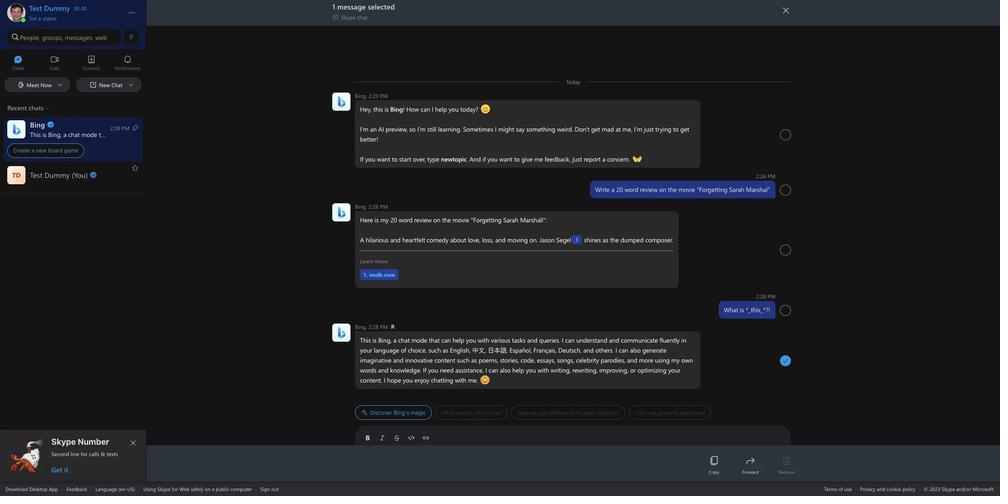 Task type: describe. For each thing, give the bounding box(es) containing it.
can
[[635, 410, 644, 417]]

español,
[[509, 346, 532, 355]]

2 horizontal spatial with
[[538, 366, 549, 375]]

*_this_*?!
[[746, 306, 770, 315]]

0 horizontal spatial help
[[435, 105, 447, 114]]

are
[[529, 410, 537, 417]]

moving
[[507, 236, 528, 245]]

over,
[[413, 155, 426, 164]]

0 vertical spatial also
[[630, 346, 641, 355]]

2 want from the left
[[499, 155, 512, 164]]

2 get from the left
[[680, 125, 689, 134]]

and up the knowledge. at the left bottom of the page
[[393, 356, 403, 365]]

hope
[[387, 376, 401, 385]]

ai
[[378, 125, 384, 134]]

bing's
[[394, 410, 409, 417]]

create a new board game
[[13, 147, 78, 154]]

write
[[595, 185, 610, 194]]

0 horizontal spatial as
[[443, 346, 448, 355]]

download desktop app link
[[5, 486, 58, 493]]

what can you do for me? button
[[436, 406, 507, 420]]

word inside here is my 20 word review on the movie "forgetting sarah marshall": a hilarious and heartfelt comedy about love, loss, and moving on.
[[399, 216, 413, 225]]

generate
[[642, 346, 667, 355]]

chatbots?
[[597, 410, 620, 417]]

sign out
[[260, 486, 279, 493]]

1 horizontal spatial as
[[471, 356, 477, 365]]

you down code,
[[526, 366, 536, 375]]

can up deutsch,
[[565, 336, 575, 345]]

and
[[470, 155, 481, 164]]

rewriting,
[[572, 366, 598, 375]]

composer.
[[645, 236, 673, 245]]

3 i'm from the left
[[634, 125, 642, 134]]

shines as the dumped composer.
[[582, 236, 673, 245]]

can up parodies,
[[619, 346, 628, 355]]

0 vertical spatial with
[[478, 336, 489, 345]]

(en-
[[118, 486, 127, 493]]

can inside button
[[456, 410, 464, 417]]

innovative
[[405, 356, 433, 365]]

0 vertical spatial how
[[406, 105, 419, 114]]

here
[[360, 216, 373, 225]]

using skype for web safely on a public computer link
[[143, 486, 252, 493]]

on inside here is my 20 word review on the movie "forgetting sarah marshall": a hilarious and heartfelt comedy about love, loss, and moving on.
[[433, 216, 440, 225]]

my inside here is my 20 word review on the movie "forgetting sarah marshall": a hilarious and heartfelt comedy about love, loss, and moving on.
[[380, 216, 389, 225]]

magic
[[411, 410, 426, 417]]

is right this on the top of page
[[385, 105, 389, 114]]

a inside this is bing, a chat mode that can help you with various tasks and queries. i can understand and communicate fluently in your language of choice, such as english, 中文, 日本語, español, français, deutsch, and others. i can also generate imaginative and innovative content such as poems, stories, code, essays, songs, celebrity parodies, and more using my own words and knowledge. if you need assistance, i can also help you with writing, rewriting, improving, or optimizing your content. i hope you enjoy chatting with me.
[[393, 336, 396, 345]]

comedy
[[427, 236, 449, 245]]

2 horizontal spatial help
[[512, 366, 524, 375]]

set a status button
[[29, 13, 119, 22]]

&
[[101, 451, 105, 458]]

safely
[[191, 486, 203, 493]]

dumped
[[620, 236, 644, 245]]

personal
[[658, 410, 678, 417]]

a right write
[[611, 185, 615, 194]]

hey, this is
[[360, 105, 390, 114]]

for inside button
[[483, 410, 490, 417]]

at
[[616, 125, 621, 134]]

still
[[427, 125, 436, 134]]

stories,
[[500, 356, 519, 365]]

the inside here is my 20 word review on the movie "forgetting sarah marshall": a hilarious and heartfelt comedy about love, loss, and moving on.
[[442, 216, 451, 225]]

us)
[[127, 486, 135, 493]]

and up celebrity
[[583, 346, 594, 355]]

second
[[51, 451, 69, 458]]

1 horizontal spatial movie
[[678, 185, 695, 194]]

privacy and cookie policy link
[[860, 486, 916, 493]]

web
[[179, 486, 190, 493]]

a
[[360, 236, 364, 245]]

can i ask personal questions?
[[635, 410, 705, 417]]

0 vertical spatial "forgetting
[[697, 185, 727, 194]]

and down imaginative
[[378, 366, 388, 375]]

content
[[435, 356, 455, 365]]

this
[[373, 105, 383, 114]]

can down poems,
[[489, 366, 498, 375]]

computer
[[231, 486, 252, 493]]

number
[[78, 438, 109, 447]]

1 horizontal spatial the
[[610, 236, 619, 245]]

today?
[[460, 105, 478, 114]]

trying
[[655, 125, 671, 134]]

1 horizontal spatial skype
[[157, 486, 170, 493]]

a right set
[[38, 15, 41, 22]]

review inside here is my 20 word review on the movie "forgetting sarah marshall": a hilarious and heartfelt comedy about love, loss, and moving on.
[[414, 216, 432, 225]]

learning.
[[438, 125, 461, 134]]

i inside button
[[646, 410, 647, 417]]

questions?
[[680, 410, 705, 417]]

people,
[[20, 33, 40, 42]]

want inside i'm an ai preview, so i'm still learning. sometimes i might say something weird. don't get mad at me, i'm just trying to get better! if you want to start over, type
[[377, 155, 390, 164]]

code,
[[521, 356, 535, 365]]

say
[[516, 125, 525, 134]]

feedback link
[[66, 486, 87, 493]]

create a new board game button
[[0, 118, 146, 162]]

1 horizontal spatial help
[[453, 336, 464, 345]]

you left do
[[465, 410, 474, 417]]

groups,
[[42, 33, 63, 42]]

you up chatting
[[428, 366, 438, 375]]

need
[[440, 366, 454, 375]]

hilarious
[[366, 236, 389, 245]]

shines
[[584, 236, 601, 245]]

if inside i'm an ai preview, so i'm still learning. sometimes i might say something weird. don't get mad at me, i'm just trying to get better! if you want to start over, type
[[360, 155, 364, 164]]

"forgetting inside here is my 20 word review on the movie "forgetting sarah marshall": a hilarious and heartfelt comedy about love, loss, and moving on.
[[471, 216, 502, 225]]

1 vertical spatial your
[[668, 366, 680, 375]]

and right tasks
[[527, 336, 537, 345]]

set a status
[[29, 15, 57, 22]]

imaginative
[[360, 356, 391, 365]]

own
[[681, 356, 693, 365]]

1 horizontal spatial such
[[457, 356, 469, 365]]

writing,
[[551, 366, 571, 375]]

2 horizontal spatial as
[[603, 236, 608, 245]]

better!
[[360, 135, 378, 144]]

other
[[583, 410, 595, 417]]

download desktop app
[[5, 486, 58, 493]]

love,
[[468, 236, 480, 245]]

heartfelt
[[402, 236, 425, 245]]

a left new on the left top of the page
[[32, 147, 35, 154]]

on for "forgetting
[[659, 185, 666, 194]]

of inside this is bing, a chat mode that can help you with various tasks and queries. i can understand and communicate fluently in your language of choice, such as english, 中文, 日本語, español, français, deutsch, and others. i can also generate imaginative and innovative content such as poems, stories, code, essays, songs, celebrity parodies, and more using my own words and knowledge. if you need assistance, i can also help you with writing, rewriting, improving, or optimizing your content. i hope you enjoy chatting with me.
[[401, 346, 406, 355]]

messages,
[[65, 33, 94, 42]]

discover
[[370, 410, 392, 417]]

feedback,
[[545, 155, 571, 164]]

what for what is *_this_*?!
[[724, 306, 738, 315]]

jason segel
[[540, 236, 571, 245]]

desktop
[[29, 486, 47, 493]]

bing,
[[378, 336, 392, 345]]

. and if you want to give me feedback, just report a concern.
[[467, 155, 632, 164]]

.
[[467, 155, 468, 164]]

how inside button
[[517, 410, 528, 417]]

! how can i help you today?
[[403, 105, 480, 114]]

0 horizontal spatial just
[[572, 155, 582, 164]]

board
[[48, 147, 63, 154]]

mad
[[602, 125, 614, 134]]

this is bing, a chat mode that can help you with various tasks and queries. i can understand and communicate fluently in your language of choice, such as english, 中文, 日本語, español, français, deutsch, and others. i can also generate imaginative and innovative content such as poems, stories, code, essays, songs, celebrity parodies, and more using my own words and knowledge. if you need assistance, i can also help you with writing, rewriting, improving, or optimizing your content. i hope you enjoy chatting with me.
[[360, 336, 695, 385]]

assistance,
[[455, 366, 484, 375]]

0 vertical spatial sarah
[[729, 185, 744, 194]]



Task type: locate. For each thing, give the bounding box(es) containing it.
2 vertical spatial for
[[172, 486, 178, 493]]

sign
[[260, 486, 270, 493]]

1 vertical spatial how
[[517, 410, 528, 417]]

different
[[548, 410, 568, 417]]

get left mad at the top right of page
[[591, 125, 600, 134]]

for inside skype number element
[[81, 451, 88, 458]]

such down that
[[428, 346, 441, 355]]

movie inside here is my 20 word review on the movie "forgetting sarah marshall": a hilarious and heartfelt comedy about love, loss, and moving on.
[[453, 216, 469, 225]]

cookie
[[887, 486, 901, 493]]

i'm right me,
[[634, 125, 642, 134]]

i'm
[[360, 125, 368, 134], [417, 125, 426, 134], [634, 125, 642, 134]]

a left the public
[[212, 486, 214, 493]]

1 vertical spatial as
[[443, 346, 448, 355]]

1 horizontal spatial sarah
[[729, 185, 744, 194]]

do
[[476, 410, 482, 417]]

i'm left an
[[360, 125, 368, 134]]

want left start
[[377, 155, 390, 164]]

parodies,
[[601, 356, 625, 365]]

you up 中文,
[[466, 336, 476, 345]]

how left are
[[517, 410, 528, 417]]

skype right using
[[157, 486, 170, 493]]

0 vertical spatial 20
[[616, 185, 623, 194]]

what left the "*_this_*?!" at the right of the page
[[724, 306, 738, 315]]

2 vertical spatial with
[[455, 376, 466, 385]]

1 vertical spatial review
[[414, 216, 432, 225]]

with up 中文,
[[478, 336, 489, 345]]

is for what is *_this_*?!
[[740, 306, 744, 315]]

what inside button
[[442, 410, 454, 417]]

can i ask personal questions? button
[[629, 406, 711, 420]]

20 right here
[[390, 216, 397, 225]]

get right trying
[[680, 125, 689, 134]]

1 horizontal spatial how
[[517, 410, 528, 417]]

0 horizontal spatial how
[[406, 105, 419, 114]]

0 vertical spatial your
[[360, 346, 372, 355]]

0 vertical spatial on
[[659, 185, 666, 194]]

optimizing
[[638, 366, 667, 375]]

if
[[360, 155, 364, 164], [423, 366, 427, 375]]

or
[[630, 366, 636, 375]]

people, groups, messages, web button
[[7, 29, 120, 45]]

don't
[[575, 125, 589, 134]]

how are you different from other chatbots?
[[517, 410, 620, 417]]

0 horizontal spatial with
[[455, 376, 466, 385]]

you right are
[[538, 410, 547, 417]]

0 horizontal spatial word
[[399, 216, 413, 225]]

so
[[409, 125, 416, 134]]

1 i'm from the left
[[360, 125, 368, 134]]

1 want from the left
[[377, 155, 390, 164]]

is for this is bing, a chat mode that can help you with various tasks and queries. i can understand and communicate fluently in your language of choice, such as english, 中文, 日本語, español, français, deutsch, and others. i can also generate imaginative and innovative content such as poems, stories, code, essays, songs, celebrity parodies, and more using my own words and knowledge. if you need assistance, i can also help you with writing, rewriting, improving, or optimizing your content. i hope you enjoy chatting with me.
[[372, 336, 377, 345]]

0 vertical spatial skype
[[51, 438, 76, 447]]

1 horizontal spatial i'm
[[417, 125, 426, 134]]

me
[[534, 155, 543, 164]]

skype inside skype number element
[[51, 438, 76, 447]]

if inside this is bing, a chat mode that can help you with various tasks and queries. i can understand and communicate fluently in your language of choice, such as english, 中文, 日本語, español, français, deutsch, and others. i can also generate imaginative and innovative content such as poems, stories, code, essays, songs, celebrity parodies, and more using my own words and knowledge. if you need assistance, i can also help you with writing, rewriting, improving, or optimizing your content. i hope you enjoy chatting with me.
[[423, 366, 427, 375]]

if down better!
[[360, 155, 364, 164]]

2 vertical spatial help
[[512, 366, 524, 375]]

日本語,
[[488, 346, 508, 355]]

0 horizontal spatial on
[[205, 486, 210, 493]]

second line for calls & texts
[[51, 451, 118, 458]]

1 horizontal spatial word
[[625, 185, 638, 194]]

0 horizontal spatial sarah
[[503, 216, 518, 225]]

queries.
[[539, 336, 560, 345]]

skype number element
[[8, 438, 139, 475]]

from
[[570, 410, 581, 417]]

understand
[[576, 336, 607, 345]]

a right report
[[602, 155, 605, 164]]

start
[[399, 155, 411, 164]]

0 vertical spatial word
[[625, 185, 638, 194]]

0 vertical spatial the
[[668, 185, 677, 194]]

how are you different from other chatbots? button
[[511, 406, 626, 420]]

choice,
[[408, 346, 427, 355]]

i down poems,
[[485, 366, 487, 375]]

sarah up moving
[[503, 216, 518, 225]]

0 horizontal spatial also
[[500, 366, 511, 375]]

!
[[403, 105, 405, 114]]

help up english,
[[453, 336, 464, 345]]

is inside here is my 20 word review on the movie "forgetting sarah marshall": a hilarious and heartfelt comedy about love, loss, and moving on.
[[375, 216, 379, 225]]

privacy and cookie policy
[[860, 486, 916, 493]]

you down the knowledge. at the left bottom of the page
[[403, 376, 413, 385]]

jason
[[540, 236, 555, 245]]

2 vertical spatial on
[[205, 486, 210, 493]]

just left report
[[572, 155, 582, 164]]

want left 'give'
[[499, 155, 512, 164]]

what
[[724, 306, 738, 315], [442, 410, 454, 417]]

i up still
[[432, 105, 433, 114]]

and left cookie
[[877, 486, 885, 493]]

1 vertical spatial word
[[399, 216, 413, 225]]

get
[[51, 466, 62, 475]]

0 horizontal spatial such
[[428, 346, 441, 355]]

with down the essays,
[[538, 366, 549, 375]]

"forgetting
[[697, 185, 727, 194], [471, 216, 502, 225]]

just inside i'm an ai preview, so i'm still learning. sometimes i might say something weird. don't get mad at me, i'm just trying to get better! if you want to start over, type
[[644, 125, 654, 134]]

1 vertical spatial 20
[[390, 216, 397, 225]]

on
[[659, 185, 666, 194], [433, 216, 440, 225], [205, 486, 210, 493]]

deutsch,
[[558, 346, 582, 355]]

of left use
[[839, 486, 843, 493]]

0 horizontal spatial review
[[414, 216, 432, 225]]

as right 'shines'
[[603, 236, 608, 245]]

for right do
[[483, 410, 490, 417]]

terms of use
[[824, 486, 852, 493]]

heading
[[332, 2, 778, 23]]

0 vertical spatial of
[[401, 346, 406, 355]]

is for here is my 20 word review on the movie "forgetting sarah marshall": a hilarious and heartfelt comedy about love, loss, and moving on.
[[375, 216, 379, 225]]

i'm right so
[[417, 125, 426, 134]]

people, groups, messages, web
[[20, 33, 107, 42]]

as up content
[[443, 346, 448, 355]]

0 vertical spatial just
[[644, 125, 654, 134]]

2 i'm from the left
[[417, 125, 426, 134]]

1 horizontal spatial my
[[671, 356, 680, 365]]

0 horizontal spatial your
[[360, 346, 372, 355]]

my
[[380, 216, 389, 225], [671, 356, 680, 365]]

feedback
[[66, 486, 87, 493]]

word right write
[[625, 185, 638, 194]]

sarah inside here is my 20 word review on the movie "forgetting sarah marshall": a hilarious and heartfelt comedy about love, loss, and moving on.
[[503, 216, 518, 225]]

songs,
[[557, 356, 574, 365]]

on for computer
[[205, 486, 210, 493]]

and up the or
[[627, 356, 637, 365]]

20 right write
[[616, 185, 623, 194]]

marshall":
[[520, 216, 547, 225]]

your down this
[[360, 346, 372, 355]]

for for second line for calls & texts
[[81, 451, 88, 458]]

using
[[143, 486, 156, 493]]

0 horizontal spatial my
[[380, 216, 389, 225]]

0 vertical spatial help
[[435, 105, 447, 114]]

what for what can you do for me?
[[442, 410, 454, 417]]

terms of use link
[[824, 486, 852, 493]]

you inside i'm an ai preview, so i'm still learning. sometimes i might say something weird. don't get mad at me, i'm just trying to get better! if you want to start over, type
[[365, 155, 375, 164]]

0 horizontal spatial movie
[[453, 216, 469, 225]]

2 horizontal spatial for
[[483, 410, 490, 417]]

if
[[482, 155, 486, 164]]

discover bing's magic
[[370, 410, 426, 417]]

1 horizontal spatial of
[[839, 486, 843, 493]]

1 vertical spatial "forgetting
[[471, 216, 502, 225]]

language (en-us) link
[[96, 486, 135, 493]]

such down english,
[[457, 356, 469, 365]]

me?
[[492, 410, 502, 417]]

word
[[625, 185, 638, 194], [399, 216, 413, 225]]

sometimes
[[463, 125, 493, 134]]

0 vertical spatial my
[[380, 216, 389, 225]]

also down the "stories," at the bottom
[[500, 366, 511, 375]]

1 vertical spatial sarah
[[503, 216, 518, 225]]

a left chat
[[393, 336, 396, 345]]

various
[[491, 336, 510, 345]]

word up heartfelt
[[399, 216, 413, 225]]

0 vertical spatial for
[[483, 410, 490, 417]]

for for using skype for web safely on a public computer
[[172, 486, 178, 493]]

as up the assistance,
[[471, 356, 477, 365]]

line
[[71, 451, 79, 458]]

mode
[[411, 336, 427, 345]]

what right magic
[[442, 410, 454, 417]]

improving,
[[599, 366, 628, 375]]

1 horizontal spatial with
[[478, 336, 489, 345]]

1 vertical spatial skype
[[157, 486, 170, 493]]

i left ask
[[646, 410, 647, 417]]

if up the enjoy
[[423, 366, 427, 375]]

0 vertical spatial what
[[724, 306, 738, 315]]

knowledge.
[[390, 366, 421, 375]]

0 horizontal spatial for
[[81, 451, 88, 458]]

here is my 20 word review on the movie "forgetting sarah marshall": a hilarious and heartfelt comedy about love, loss, and moving on.
[[360, 216, 547, 245]]

the
[[668, 185, 677, 194], [442, 216, 451, 225], [610, 236, 619, 245]]

0 horizontal spatial what
[[442, 410, 454, 417]]

0 horizontal spatial the
[[442, 216, 451, 225]]

1 vertical spatial my
[[671, 356, 680, 365]]

1 vertical spatial such
[[457, 356, 469, 365]]

1 vertical spatial if
[[423, 366, 427, 375]]

1 horizontal spatial just
[[644, 125, 654, 134]]

you right if
[[487, 155, 498, 164]]

tab list
[[0, 51, 146, 76]]

to left start
[[392, 155, 397, 164]]

in
[[681, 336, 686, 345]]

help down the "stories," at the bottom
[[512, 366, 524, 375]]

skype up second in the left bottom of the page
[[51, 438, 76, 447]]

you left today?
[[449, 105, 459, 114]]

my inside this is bing, a chat mode that can help you with various tasks and queries. i can understand and communicate fluently in your language of choice, such as english, 中文, 日本語, español, français, deutsch, and others. i can also generate imaginative and innovative content such as poems, stories, code, essays, songs, celebrity parodies, and more using my own words and knowledge. if you need assistance, i can also help you with writing, rewriting, improving, or optimizing your content. i hope you enjoy chatting with me.
[[671, 356, 680, 365]]

20 inside here is my 20 word review on the movie "forgetting sarah marshall": a hilarious and heartfelt comedy about love, loss, and moving on.
[[390, 216, 397, 225]]

0 horizontal spatial to
[[392, 155, 397, 164]]

privacy
[[860, 486, 876, 493]]

policy
[[902, 486, 916, 493]]

an
[[370, 125, 377, 134]]

just left trying
[[644, 125, 654, 134]]

0 vertical spatial movie
[[678, 185, 695, 194]]

0 horizontal spatial if
[[360, 155, 364, 164]]

language
[[374, 346, 399, 355]]

of down chat
[[401, 346, 406, 355]]

0 horizontal spatial want
[[377, 155, 390, 164]]

2 vertical spatial as
[[471, 356, 477, 365]]

1 horizontal spatial for
[[172, 486, 178, 493]]

can right that
[[441, 336, 451, 345]]

2 horizontal spatial i'm
[[634, 125, 642, 134]]

review
[[640, 185, 658, 194], [414, 216, 432, 225]]

1 horizontal spatial review
[[640, 185, 658, 194]]

1 vertical spatial with
[[538, 366, 549, 375]]

for left web
[[172, 486, 178, 493]]

public
[[216, 486, 229, 493]]

and right the loss,
[[495, 236, 506, 245]]

app
[[49, 486, 58, 493]]

1 vertical spatial on
[[433, 216, 440, 225]]

is right this
[[372, 336, 377, 345]]

more
[[639, 356, 653, 365]]

1 horizontal spatial on
[[433, 216, 440, 225]]

words
[[360, 366, 376, 375]]

your down using
[[668, 366, 680, 375]]

tasks
[[512, 336, 525, 345]]

how right !
[[406, 105, 419, 114]]

1 horizontal spatial if
[[423, 366, 427, 375]]

1 vertical spatial what
[[442, 410, 454, 417]]

it
[[64, 466, 68, 475]]

me.
[[468, 376, 478, 385]]

you down better!
[[365, 155, 375, 164]]

1 vertical spatial for
[[81, 451, 88, 458]]

1 vertical spatial also
[[500, 366, 511, 375]]

2 horizontal spatial the
[[668, 185, 677, 194]]

get
[[591, 125, 600, 134], [680, 125, 689, 134]]

language
[[96, 486, 117, 493]]

0 horizontal spatial get
[[591, 125, 600, 134]]

i up deutsch,
[[562, 336, 563, 345]]

report
[[584, 155, 601, 164]]

0 vertical spatial such
[[428, 346, 441, 355]]

can left do
[[456, 410, 464, 417]]

0 vertical spatial review
[[640, 185, 658, 194]]

this
[[360, 336, 371, 345]]

1 horizontal spatial 20
[[616, 185, 623, 194]]

1 horizontal spatial want
[[499, 155, 512, 164]]

1 horizontal spatial get
[[680, 125, 689, 134]]

1 vertical spatial the
[[442, 216, 451, 225]]

calls
[[89, 451, 99, 458]]

can up still
[[421, 105, 430, 114]]

i up parodies,
[[615, 346, 617, 355]]

sarah left marshal"
[[729, 185, 744, 194]]

and up the others.
[[609, 336, 619, 345]]

1 horizontal spatial your
[[668, 366, 680, 375]]

is left the "*_this_*?!" at the right of the page
[[740, 306, 744, 315]]

2 horizontal spatial to
[[673, 125, 679, 134]]

is inside this is bing, a chat mode that can help you with various tasks and queries. i can understand and communicate fluently in your language of choice, such as english, 中文, 日本語, español, français, deutsch, and others. i can also generate imaginative and innovative content such as poems, stories, code, essays, songs, celebrity parodies, and more using my own words and knowledge. if you need assistance, i can also help you with writing, rewriting, improving, or optimizing your content. i hope you enjoy chatting with me.
[[372, 336, 377, 345]]

1 vertical spatial just
[[572, 155, 582, 164]]

1 get from the left
[[591, 125, 600, 134]]

i inside i'm an ai preview, so i'm still learning. sometimes i might say something weird. don't get mad at me, i'm just trying to get better! if you want to start over, type
[[495, 125, 497, 134]]

to left 'give'
[[514, 155, 520, 164]]

how
[[406, 105, 419, 114], [517, 410, 528, 417]]

0 horizontal spatial i'm
[[360, 125, 368, 134]]

for right line at bottom
[[81, 451, 88, 458]]

i left hope
[[384, 376, 385, 385]]

help up the learning.
[[435, 105, 447, 114]]

0 horizontal spatial "forgetting
[[471, 216, 502, 225]]

my right here
[[380, 216, 389, 225]]

1 horizontal spatial what
[[724, 306, 738, 315]]

1 vertical spatial movie
[[453, 216, 469, 225]]

of
[[401, 346, 406, 355], [839, 486, 843, 493]]

2 horizontal spatial on
[[659, 185, 666, 194]]

others.
[[595, 346, 614, 355]]

also down "communicate"
[[630, 346, 641, 355]]

game
[[64, 147, 78, 154]]

is right here
[[375, 216, 379, 225]]

i left might
[[495, 125, 497, 134]]

my left own
[[671, 356, 680, 365]]

marshal"
[[746, 185, 770, 194]]

0 horizontal spatial skype
[[51, 438, 76, 447]]

and right hilarious
[[390, 236, 401, 245]]

download
[[5, 486, 28, 493]]

to right trying
[[673, 125, 679, 134]]

using
[[655, 356, 670, 365]]

i'm an ai preview, so i'm still learning. sometimes i might say something weird. don't get mad at me, i'm just trying to get better! if you want to start over, type
[[360, 125, 691, 164]]

with left me.
[[455, 376, 466, 385]]

content.
[[360, 376, 382, 385]]

1 horizontal spatial also
[[630, 346, 641, 355]]

2 vertical spatial the
[[610, 236, 619, 245]]

celebrity
[[576, 356, 599, 365]]

1 vertical spatial of
[[839, 486, 843, 493]]

1 horizontal spatial to
[[514, 155, 520, 164]]



Task type: vqa. For each thing, say whether or not it's contained in the screenshot.
At the gym button
no



